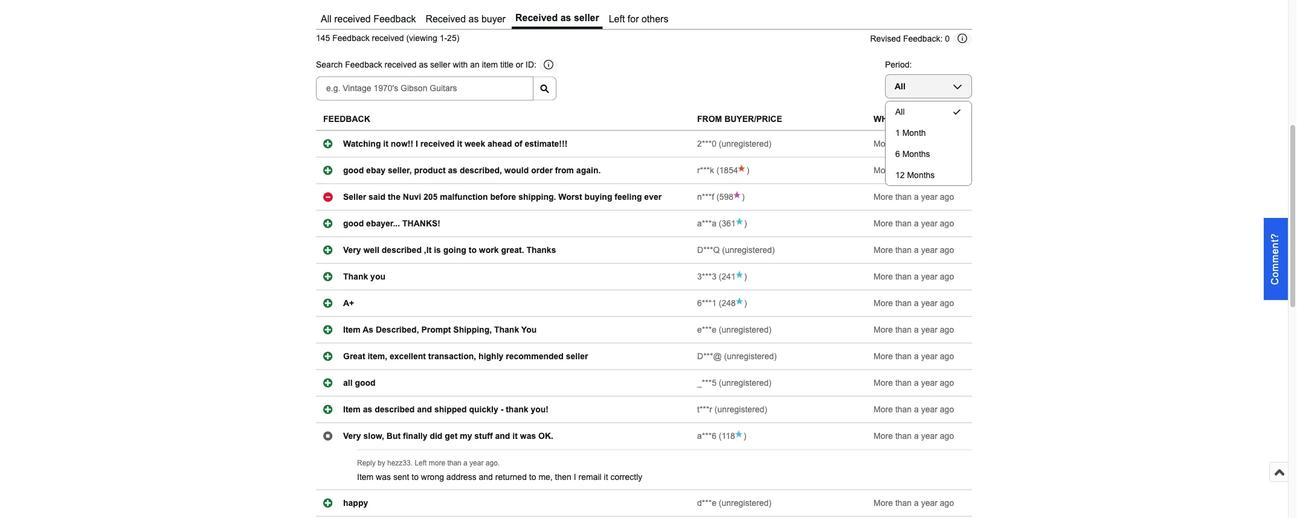 Task type: describe. For each thing, give the bounding box(es) containing it.
( right d***e
[[719, 499, 722, 508]]

left inside button
[[609, 14, 625, 25]]

item as described, prompt shipping, thank you element
[[343, 325, 537, 335]]

more than a year ago for t***r
[[874, 405, 954, 414]]

more than a year ago element for e***e
[[874, 325, 954, 335]]

feedback left by buyer. element for very well described ,it is going to work great.    thanks
[[697, 246, 720, 255]]

received as seller button
[[512, 9, 603, 29]]

year for n***f
[[921, 192, 938, 202]]

ago for t***r
[[940, 405, 954, 414]]

( right r***k
[[717, 166, 719, 175]]

1 vertical spatial thank
[[494, 325, 519, 335]]

ever
[[644, 192, 662, 202]]

( right 6***1
[[719, 299, 722, 308]]

0 vertical spatial thank
[[343, 272, 368, 282]]

than for d***e
[[895, 499, 912, 508]]

( right 2***0
[[719, 139, 722, 149]]

item as described, prompt shipping, thank you
[[343, 325, 537, 335]]

248
[[722, 299, 736, 308]]

( right e***e
[[719, 325, 722, 335]]

unregistered for e***e ( unregistered )
[[722, 325, 769, 335]]

you!
[[531, 405, 549, 414]]

a for a***6
[[914, 432, 919, 441]]

received as seller
[[515, 12, 599, 23]]

very well described ,it is going to work great.    thanks
[[343, 246, 556, 255]]

left inside reply by hezz33 . left more than a year ago. item was sent to wrong address and returned to me,  then i remail it correctly
[[415, 459, 427, 468]]

3***3
[[697, 272, 717, 282]]

e***e
[[697, 325, 717, 335]]

2***0
[[697, 139, 717, 149]]

1
[[895, 128, 900, 138]]

( right '_***5' at the right bottom of page
[[719, 379, 722, 388]]

2 vertical spatial seller
[[566, 352, 588, 361]]

id:
[[526, 61, 536, 70]]

happy
[[343, 499, 368, 508]]

d***@
[[697, 352, 722, 361]]

12 months
[[895, 171, 935, 180]]

than for 6***1
[[895, 299, 912, 308]]

watching it now!! i received it week ahead of estimate!!! element
[[343, 139, 568, 149]]

year for e***e
[[921, 325, 938, 335]]

feedback left by buyer. element for very slow, but finally did get my stuff and it was ok.
[[697, 432, 717, 441]]

nuvi
[[403, 192, 421, 202]]

good ebayer... thanks!
[[343, 219, 440, 228]]

ago for r***k
[[940, 166, 954, 175]]

sent
[[393, 473, 409, 482]]

,it
[[424, 246, 432, 255]]

ebay
[[366, 166, 385, 175]]

598
[[719, 192, 733, 202]]

more than a year ago for d***@
[[874, 352, 954, 361]]

week
[[465, 139, 485, 149]]

well
[[363, 246, 379, 255]]

a for 2***0
[[914, 139, 919, 149]]

a for _***5
[[914, 379, 919, 388]]

feedback left by buyer. element for item as described, prompt shipping, thank you
[[697, 325, 717, 335]]

month
[[902, 128, 926, 138]]

as for described
[[363, 405, 372, 414]]

more than a year ago element for r***k
[[874, 166, 954, 175]]

stuff
[[474, 432, 493, 441]]

than for n***f
[[895, 192, 912, 202]]

-
[[501, 405, 503, 414]]

seller said the nuvi 205 malfunction before shipping. worst buying feeling ever element
[[343, 192, 662, 202]]

buyer/price
[[724, 115, 782, 124]]

year for _***5
[[921, 379, 938, 388]]

list box containing all
[[885, 101, 972, 186]]

the
[[388, 192, 401, 202]]

(viewing
[[406, 34, 437, 43]]

more for d***e
[[874, 499, 893, 508]]

2***0 ( unregistered )
[[697, 139, 772, 149]]

for
[[628, 14, 639, 25]]

this feedback left by user who is no longer registered. element for d***@ ( unregistered )
[[727, 352, 774, 361]]

more than a year ago element for 6***1
[[874, 299, 954, 308]]

than for r***k
[[895, 166, 912, 175]]

ago for d***e
[[940, 499, 954, 508]]

described for and
[[375, 405, 415, 414]]

than for 2***0
[[895, 139, 912, 149]]

unregistered for d***@ ( unregistered )
[[727, 352, 774, 361]]

.
[[411, 459, 413, 468]]

than for d***@
[[895, 352, 912, 361]]

very for very well described ,it is going to work great.    thanks
[[343, 246, 361, 255]]

good ebay seller, product as described, would order from again. element
[[343, 166, 601, 175]]

more than a year ago for r***k
[[874, 166, 954, 175]]

feedback element
[[323, 115, 370, 124]]

( right a***a
[[719, 219, 722, 228]]

with
[[453, 61, 468, 70]]

highly
[[479, 352, 503, 361]]

more than a year ago for _***5
[[874, 379, 954, 388]]

ago for _***5
[[940, 379, 954, 388]]

returned
[[495, 473, 527, 482]]

year for d***@
[[921, 352, 938, 361]]

more than a year ago for 6***1
[[874, 299, 954, 308]]

more than a year ago element for a***6
[[874, 432, 954, 441]]

( 1854
[[714, 166, 738, 175]]

feedback:
[[903, 34, 943, 44]]

than for t***r
[[895, 405, 912, 414]]

good for good ebay seller, product as described, would order from again.
[[343, 166, 364, 175]]

a for d***@
[[914, 352, 919, 361]]

shipping,
[[453, 325, 492, 335]]

remail
[[579, 473, 602, 482]]

this feedback left by user who is no longer registered. element for d***e ( unregistered )
[[722, 499, 769, 508]]

item
[[482, 61, 498, 70]]

transaction,
[[428, 352, 476, 361]]

( 241
[[717, 272, 736, 282]]

ok.
[[538, 432, 553, 441]]

_***5
[[697, 379, 717, 388]]

a***a
[[697, 219, 717, 228]]

unregistered for 2***0 ( unregistered )
[[722, 139, 769, 149]]

feedback left by buyer. element for watching it now!! i received it week ahead of estimate!!!
[[697, 139, 717, 149]]

estimate!!!
[[525, 139, 568, 149]]

feedback inside button
[[373, 14, 416, 25]]

feedback for 145
[[332, 34, 370, 43]]

feedback left by buyer. element for good ebay seller, product as described, would order from again.
[[697, 166, 714, 175]]

ago for n***f
[[940, 192, 954, 202]]

more than a year ago for d***q
[[874, 246, 954, 255]]

d***@ ( unregistered )
[[697, 352, 777, 361]]

as for buyer
[[469, 14, 479, 25]]

item as described and shipped quickly - thank you!
[[343, 405, 549, 414]]

great.
[[501, 246, 524, 255]]

an
[[470, 61, 480, 70]]

item for item as described, prompt shipping, thank you
[[343, 325, 361, 335]]

all good
[[343, 379, 376, 388]]

item,
[[368, 352, 387, 361]]

more for 6***1
[[874, 299, 893, 308]]

year for 2***0
[[921, 139, 938, 149]]

before
[[490, 192, 516, 202]]

more than a year ago element for n***f
[[874, 192, 954, 202]]

more for n***f
[[874, 192, 893, 202]]

( right d***q
[[722, 246, 725, 255]]

received as buyer button
[[422, 9, 509, 29]]

more than a year ago element for 3***3
[[874, 272, 954, 282]]

search
[[316, 61, 343, 70]]

than for a***a
[[895, 219, 912, 228]]

of
[[514, 139, 522, 149]]

hezz33
[[387, 459, 411, 468]]

more for 3***3
[[874, 272, 893, 282]]

described,
[[460, 166, 502, 175]]

feedback left by buyer. element for all good
[[697, 379, 717, 388]]

great item, excellent transaction, highly recommended seller
[[343, 352, 588, 361]]

2 vertical spatial good
[[355, 379, 376, 388]]

good for good ebayer... thanks!
[[343, 219, 364, 228]]

a for a***a
[[914, 219, 919, 228]]

more than a year ago element for t***r
[[874, 405, 954, 414]]

was inside reply by hezz33 . left more than a year ago. item was sent to wrong address and returned to me,  then i remail it correctly
[[376, 473, 391, 482]]

me,
[[539, 473, 553, 482]]

slow,
[[363, 432, 384, 441]]

reply
[[357, 459, 376, 468]]

year for a***a
[[921, 219, 938, 228]]

again.
[[576, 166, 601, 175]]

but
[[387, 432, 401, 441]]

very for very slow, but finally did get my stuff and it was ok.
[[343, 432, 361, 441]]

feedback left by buyer. element for thank you
[[697, 272, 717, 282]]

n***f
[[697, 192, 714, 202]]

361
[[722, 219, 736, 228]]

than inside reply by hezz33 . left more than a year ago. item was sent to wrong address and returned to me,  then i remail it correctly
[[447, 459, 461, 468]]

happy element
[[343, 499, 368, 508]]

a+ element
[[343, 299, 354, 308]]

seller
[[343, 192, 366, 202]]

shipping.
[[519, 192, 556, 202]]

malfunction
[[440, 192, 488, 202]]

would
[[504, 166, 529, 175]]

2 horizontal spatial to
[[529, 473, 536, 482]]



Task type: vqa. For each thing, say whether or not it's contained in the screenshot.


Task type: locate. For each thing, give the bounding box(es) containing it.
feedback left by buyer. element for seller said the nuvi 205 malfunction before shipping. worst buying feeling ever
[[697, 192, 714, 202]]

i inside reply by hezz33 . left more than a year ago. item was sent to wrong address and returned to me,  then i remail it correctly
[[574, 473, 576, 482]]

unregistered up 241 on the right bottom of the page
[[725, 246, 772, 255]]

item left as at the left bottom
[[343, 325, 361, 335]]

more than a year ago for n***f
[[874, 192, 954, 202]]

or
[[516, 61, 523, 70]]

received down 145 feedback received (viewing 1-25)
[[385, 61, 417, 70]]

received inside all received feedback button
[[334, 14, 371, 25]]

( 361
[[717, 219, 736, 228]]

9 ago from the top
[[940, 352, 954, 361]]

1 vertical spatial left
[[415, 459, 427, 468]]

0 vertical spatial good
[[343, 166, 364, 175]]

more for r***k
[[874, 166, 893, 175]]

wrong
[[421, 473, 444, 482]]

8 more from the top
[[874, 325, 893, 335]]

left more than a year ago. element
[[415, 459, 500, 468]]

item was sent to wrong address and returned to me,  then i remail it correctly element
[[357, 473, 642, 482]]

all down the select the feedback time period you want to see element in the top right of the page
[[895, 82, 906, 91]]

unregistered right d***e
[[722, 499, 769, 508]]

1 horizontal spatial to
[[469, 246, 477, 255]]

0 vertical spatial seller
[[574, 12, 599, 23]]

1 vertical spatial was
[[376, 473, 391, 482]]

seller,
[[388, 166, 412, 175]]

a+
[[343, 299, 354, 308]]

1 vertical spatial seller
[[430, 61, 450, 70]]

a for e***e
[[914, 325, 919, 335]]

received up the 1-
[[426, 14, 466, 25]]

a for 6***1
[[914, 299, 919, 308]]

1 vertical spatial item
[[343, 405, 361, 414]]

feedback left by buyer. element containing n***f
[[697, 192, 714, 202]]

to left work
[[469, 246, 477, 255]]

2 more than a year ago from the top
[[874, 166, 954, 175]]

was left 'ok.'
[[520, 432, 536, 441]]

unregistered down d***@ ( unregistered )
[[722, 379, 769, 388]]

to right sent on the left bottom of page
[[412, 473, 419, 482]]

feedback left by buyer. element containing d***q
[[697, 246, 720, 255]]

feedback for search
[[345, 61, 382, 70]]

( right d***@
[[724, 352, 727, 361]]

good ebayer... thanks! element
[[343, 219, 440, 228]]

than for d***q
[[895, 246, 912, 255]]

2 vertical spatial item
[[357, 473, 374, 482]]

as
[[560, 12, 571, 23], [469, 14, 479, 25], [419, 61, 428, 70], [448, 166, 457, 175], [363, 405, 372, 414]]

item as described and shipped quickly - thank you! element
[[343, 405, 549, 414]]

11 feedback left by buyer. element from the top
[[697, 405, 712, 414]]

( right a***6
[[719, 432, 722, 441]]

1 horizontal spatial received
[[515, 12, 558, 23]]

feedback left by buyer. element containing a***a
[[697, 219, 717, 228]]

from buyer/price
[[697, 115, 782, 124]]

a for n***f
[[914, 192, 919, 202]]

1 horizontal spatial and
[[479, 473, 493, 482]]

_***5 ( unregistered )
[[697, 379, 772, 388]]

8 ago from the top
[[940, 325, 954, 335]]

d***e ( unregistered )
[[697, 499, 772, 508]]

unregistered for _***5 ( unregistered )
[[722, 379, 769, 388]]

more for 2***0
[[874, 139, 893, 149]]

1 vertical spatial all
[[895, 82, 906, 91]]

6 ago from the top
[[940, 272, 954, 282]]

1 horizontal spatial i
[[574, 473, 576, 482]]

address
[[446, 473, 476, 482]]

0 vertical spatial feedback
[[373, 14, 416, 25]]

1 horizontal spatial left
[[609, 14, 625, 25]]

8 feedback left by buyer. element from the top
[[697, 325, 717, 335]]

this feedback left by user who is no longer registered. element down d***@ ( unregistered )
[[722, 379, 769, 388]]

10 more from the top
[[874, 379, 893, 388]]

good down seller
[[343, 219, 364, 228]]

feedback down all received feedback button
[[332, 34, 370, 43]]

5 more from the top
[[874, 246, 893, 255]]

0 vertical spatial all
[[321, 14, 332, 25]]

quickly
[[469, 405, 498, 414]]

feedback
[[373, 14, 416, 25], [332, 34, 370, 43], [345, 61, 382, 70]]

r***k
[[697, 166, 714, 175]]

1854
[[719, 166, 738, 175]]

6 more than a year ago from the top
[[874, 272, 954, 282]]

received
[[334, 14, 371, 25], [372, 34, 404, 43], [385, 61, 417, 70], [420, 139, 455, 149]]

feedback left by buyer. element containing r***k
[[697, 166, 714, 175]]

than
[[895, 139, 912, 149], [895, 166, 912, 175], [895, 192, 912, 202], [895, 219, 912, 228], [895, 246, 912, 255], [895, 272, 912, 282], [895, 299, 912, 308], [895, 325, 912, 335], [895, 352, 912, 361], [895, 379, 912, 388], [895, 405, 912, 414], [895, 432, 912, 441], [447, 459, 461, 468], [895, 499, 912, 508]]

5 feedback left by buyer. element from the top
[[697, 246, 720, 255]]

unregistered down the _***5 ( unregistered )
[[717, 405, 764, 414]]

ago
[[940, 139, 954, 149], [940, 166, 954, 175], [940, 192, 954, 202], [940, 219, 954, 228], [940, 246, 954, 255], [940, 272, 954, 282], [940, 299, 954, 308], [940, 325, 954, 335], [940, 352, 954, 361], [940, 379, 954, 388], [940, 405, 954, 414], [940, 432, 954, 441], [940, 499, 954, 508]]

good right all
[[355, 379, 376, 388]]

13 ago from the top
[[940, 499, 954, 508]]

4 feedback left by buyer. element from the top
[[697, 219, 717, 228]]

to
[[469, 246, 477, 255], [412, 473, 419, 482], [529, 473, 536, 482]]

more than a year ago element for d***@
[[874, 352, 954, 361]]

11 more than a year ago element from the top
[[874, 405, 954, 414]]

received for received as seller
[[515, 12, 558, 23]]

thanks
[[526, 246, 556, 255]]

2 feedback left by buyer. element from the top
[[697, 166, 714, 175]]

this feedback left by user who is no longer registered. element down the _***5 ( unregistered )
[[717, 405, 764, 414]]

2 vertical spatial feedback
[[345, 61, 382, 70]]

all inside list box
[[895, 107, 905, 117]]

1 vertical spatial good
[[343, 219, 364, 228]]

finally
[[403, 432, 427, 441]]

feedback left by buyer. element containing d***e
[[697, 499, 717, 508]]

5 ago from the top
[[940, 246, 954, 255]]

this feedback left by user who is no longer registered. element down 'from buyer/price' element
[[722, 139, 769, 149]]

ago for 3***3
[[940, 272, 954, 282]]

months right 6
[[902, 150, 930, 159]]

all for list box containing all
[[895, 107, 905, 117]]

feedback right search
[[345, 61, 382, 70]]

unregistered down 'from buyer/price' element
[[722, 139, 769, 149]]

more than a year ago for 2***0
[[874, 139, 954, 149]]

it down thank
[[513, 432, 518, 441]]

13 feedback left by buyer. element from the top
[[697, 499, 717, 508]]

feedback left by buyer. element for a+
[[697, 299, 717, 308]]

a for d***q
[[914, 246, 919, 255]]

this feedback left by user who is no longer registered. element for e***e ( unregistered )
[[722, 325, 769, 335]]

thanks!
[[402, 219, 440, 228]]

ago for e***e
[[940, 325, 954, 335]]

comment? link
[[1264, 218, 1288, 300]]

unregistered
[[722, 139, 769, 149], [725, 246, 772, 255], [722, 325, 769, 335], [727, 352, 774, 361], [722, 379, 769, 388], [717, 405, 764, 414], [722, 499, 769, 508]]

( right t***r
[[715, 405, 717, 414]]

0 horizontal spatial left
[[415, 459, 427, 468]]

now!!
[[391, 139, 413, 149]]

then
[[555, 473, 571, 482]]

6 more from the top
[[874, 272, 893, 282]]

0 vertical spatial left
[[609, 14, 625, 25]]

6 more than a year ago element from the top
[[874, 272, 954, 282]]

list box
[[885, 101, 972, 186]]

it right "remail" at the left of the page
[[604, 473, 608, 482]]

year for d***e
[[921, 499, 938, 508]]

unregistered up d***@ ( unregistered )
[[722, 325, 769, 335]]

this feedback left by user who is no longer registered. element for 2***0 ( unregistered )
[[722, 139, 769, 149]]

2 vertical spatial and
[[479, 473, 493, 482]]

unregistered for d***e ( unregistered )
[[722, 499, 769, 508]]

feedback left by buyer. element for happy
[[697, 499, 717, 508]]

ago for 2***0
[[940, 139, 954, 149]]

described left ,it
[[382, 246, 422, 255]]

5 more than a year ago from the top
[[874, 246, 954, 255]]

received right buyer
[[515, 12, 558, 23]]

1 vertical spatial and
[[495, 432, 510, 441]]

8 more than a year ago from the top
[[874, 325, 954, 335]]

months for 6 months
[[902, 150, 930, 159]]

9 feedback left by buyer. element from the top
[[697, 352, 722, 361]]

more than a year ago for a***6
[[874, 432, 954, 441]]

seller inside button
[[574, 12, 599, 23]]

others
[[642, 14, 668, 25]]

1 horizontal spatial was
[[520, 432, 536, 441]]

1 feedback left by buyer. element from the top
[[697, 139, 717, 149]]

months
[[902, 150, 930, 159], [907, 171, 935, 180]]

buyer
[[481, 14, 506, 25]]

0 horizontal spatial and
[[417, 405, 432, 414]]

feedback replied by seller hezz33. element
[[357, 459, 411, 468]]

ago for d***@
[[940, 352, 954, 361]]

e.g. Vintage 1970's Gibson Guitars text field
[[316, 77, 533, 101]]

1 month
[[895, 128, 926, 138]]

0 vertical spatial and
[[417, 405, 432, 414]]

6
[[895, 150, 900, 159]]

4 more than a year ago from the top
[[874, 219, 954, 228]]

12 feedback left by buyer. element from the top
[[697, 432, 717, 441]]

feeling
[[615, 192, 642, 202]]

( right 3***3
[[719, 272, 722, 282]]

10 more than a year ago element from the top
[[874, 379, 954, 388]]

seller right recommended
[[566, 352, 588, 361]]

described for ,it
[[382, 246, 422, 255]]

12 more than a year ago from the top
[[874, 432, 954, 441]]

select the feedback time period you want to see element
[[885, 60, 912, 69]]

3 feedback left by buyer. element from the top
[[697, 192, 714, 202]]

10 ago from the top
[[940, 379, 954, 388]]

2 more from the top
[[874, 166, 893, 175]]

more than a year ago for e***e
[[874, 325, 954, 335]]

1 ago from the top
[[940, 139, 954, 149]]

item down "reply"
[[357, 473, 374, 482]]

4 more than a year ago element from the top
[[874, 219, 954, 228]]

very left well at the left
[[343, 246, 361, 255]]

ahead
[[488, 139, 512, 149]]

0 vertical spatial very
[[343, 246, 361, 255]]

it inside reply by hezz33 . left more than a year ago. item was sent to wrong address and returned to me,  then i remail it correctly
[[604, 473, 608, 482]]

more than a year ago element for d***e
[[874, 499, 954, 508]]

shipped
[[434, 405, 467, 414]]

10 more than a year ago from the top
[[874, 379, 954, 388]]

thank left you
[[494, 325, 519, 335]]

my
[[460, 432, 472, 441]]

6 feedback left by buyer. element from the top
[[697, 272, 717, 282]]

all
[[343, 379, 353, 388]]

feedback up 145 feedback received (viewing 1-25)
[[373, 14, 416, 25]]

0 vertical spatial was
[[520, 432, 536, 441]]

received for received as buyer
[[426, 14, 466, 25]]

a for t***r
[[914, 405, 919, 414]]

2 horizontal spatial and
[[495, 432, 510, 441]]

145 feedback received (viewing 1-25)
[[316, 34, 459, 43]]

3 more than a year ago element from the top
[[874, 192, 954, 202]]

12 ago from the top
[[940, 432, 954, 441]]

feedback left by buyer. element containing 3***3
[[697, 272, 717, 282]]

2 vertical spatial all
[[895, 107, 905, 117]]

9 more than a year ago from the top
[[874, 352, 954, 361]]

more than a year ago element
[[874, 139, 954, 149], [874, 166, 954, 175], [874, 192, 954, 202], [874, 219, 954, 228], [874, 246, 954, 255], [874, 272, 954, 282], [874, 299, 954, 308], [874, 325, 954, 335], [874, 352, 954, 361], [874, 379, 954, 388], [874, 405, 954, 414], [874, 432, 954, 441], [874, 499, 954, 508]]

year for t***r
[[921, 405, 938, 414]]

unregistered up the _***5 ( unregistered )
[[727, 352, 774, 361]]

this feedback left by user who is no longer registered. element right d***e
[[722, 499, 769, 508]]

145
[[316, 34, 330, 43]]

7 feedback left by buyer. element from the top
[[697, 299, 717, 308]]

feedback left by buyer. element containing t***r
[[697, 405, 712, 414]]

correctly
[[610, 473, 642, 482]]

1 vertical spatial feedback
[[332, 34, 370, 43]]

2 very from the top
[[343, 432, 361, 441]]

year for 6***1
[[921, 299, 938, 308]]

1 more than a year ago from the top
[[874, 139, 954, 149]]

feedback left by buyer. element containing a***6
[[697, 432, 717, 441]]

item for item as described and shipped quickly - thank you!
[[343, 405, 361, 414]]

more
[[429, 459, 445, 468]]

when
[[874, 115, 900, 124]]

( 118
[[717, 432, 735, 441]]

3 more from the top
[[874, 192, 893, 202]]

by
[[378, 459, 385, 468]]

3 more than a year ago from the top
[[874, 192, 954, 202]]

to left me,
[[529, 473, 536, 482]]

d***e
[[697, 499, 717, 508]]

very well described ,it is going to work great.    thanks element
[[343, 246, 556, 255]]

3 ago from the top
[[940, 192, 954, 202]]

0 vertical spatial i
[[416, 139, 418, 149]]

received as buyer
[[426, 14, 506, 25]]

7 more from the top
[[874, 299, 893, 308]]

0 vertical spatial months
[[902, 150, 930, 159]]

12
[[895, 171, 905, 180]]

1 more than a year ago element from the top
[[874, 139, 954, 149]]

this feedback left by user who is no longer registered. element up d***@ ( unregistered )
[[722, 325, 769, 335]]

very slow, but finally did get my stuff and it was ok. element
[[343, 432, 553, 441]]

feedback left by buyer. element containing d***@
[[697, 352, 722, 361]]

more for _***5
[[874, 379, 893, 388]]

months for 12 months
[[907, 171, 935, 180]]

thank you
[[343, 272, 385, 282]]

13 more than a year ago from the top
[[874, 499, 954, 508]]

7 ago from the top
[[940, 299, 954, 308]]

12 more from the top
[[874, 432, 893, 441]]

( right n***f
[[717, 192, 719, 202]]

1 more from the top
[[874, 139, 893, 149]]

it left week
[[457, 139, 462, 149]]

7 more than a year ago from the top
[[874, 299, 954, 308]]

feedback left by buyer. element containing 6***1
[[697, 299, 717, 308]]

4 ago from the top
[[940, 219, 954, 228]]

t***r ( unregistered )
[[697, 405, 767, 414]]

more than a year ago element for a***a
[[874, 219, 954, 228]]

more for a***a
[[874, 219, 893, 228]]

item down all
[[343, 405, 361, 414]]

a for 3***3
[[914, 272, 919, 282]]

good left ebay
[[343, 166, 364, 175]]

and left shipped
[[417, 405, 432, 414]]

a***6
[[697, 432, 717, 441]]

feedback left by buyer. element for great item, excellent transaction, highly recommended seller
[[697, 352, 722, 361]]

8 more than a year ago element from the top
[[874, 325, 954, 335]]

0 vertical spatial item
[[343, 325, 361, 335]]

feedback
[[323, 115, 370, 124]]

title
[[500, 61, 513, 70]]

was down the feedback replied by seller hezz33. element
[[376, 473, 391, 482]]

great item, excellent transaction, highly recommended seller element
[[343, 352, 588, 361]]

2 more than a year ago element from the top
[[874, 166, 954, 175]]

more
[[874, 139, 893, 149], [874, 166, 893, 175], [874, 192, 893, 202], [874, 219, 893, 228], [874, 246, 893, 255], [874, 272, 893, 282], [874, 299, 893, 308], [874, 325, 893, 335], [874, 352, 893, 361], [874, 379, 893, 388], [874, 405, 893, 414], [874, 432, 893, 441], [874, 499, 893, 508]]

very slow, but finally did get my stuff and it was ok.
[[343, 432, 553, 441]]

0 horizontal spatial was
[[376, 473, 391, 482]]

it left the now!!
[[383, 139, 388, 149]]

1 very from the top
[[343, 246, 361, 255]]

feedback left by buyer. element
[[697, 139, 717, 149], [697, 166, 714, 175], [697, 192, 714, 202], [697, 219, 717, 228], [697, 246, 720, 255], [697, 272, 717, 282], [697, 299, 717, 308], [697, 325, 717, 335], [697, 352, 722, 361], [697, 379, 717, 388], [697, 405, 712, 414], [697, 432, 717, 441], [697, 499, 717, 508]]

period:
[[885, 60, 912, 69]]

0 horizontal spatial i
[[416, 139, 418, 149]]

more than a year ago element for d***q
[[874, 246, 954, 255]]

very left slow,
[[343, 432, 361, 441]]

6 months
[[895, 150, 930, 159]]

a for d***e
[[914, 499, 919, 508]]

7 more than a year ago element from the top
[[874, 299, 954, 308]]

13 more than a year ago element from the top
[[874, 499, 954, 508]]

0 vertical spatial described
[[382, 246, 422, 255]]

item inside reply by hezz33 . left more than a year ago. item was sent to wrong address and returned to me,  then i remail it correctly
[[357, 473, 374, 482]]

left left for on the left of page
[[609, 14, 625, 25]]

all inside "dropdown button"
[[895, 82, 906, 91]]

worst
[[558, 192, 582, 202]]

and right stuff
[[495, 432, 510, 441]]

all inside button
[[321, 14, 332, 25]]

1 vertical spatial described
[[375, 405, 415, 414]]

left for others button
[[605, 9, 672, 29]]

received
[[515, 12, 558, 23], [426, 14, 466, 25]]

0 horizontal spatial to
[[412, 473, 419, 482]]

1-
[[440, 34, 447, 43]]

this feedback left by user who is no longer registered. element for t***r ( unregistered )
[[717, 405, 764, 414]]

received down all received feedback button
[[372, 34, 404, 43]]

described up but
[[375, 405, 415, 414]]

prompt
[[421, 325, 451, 335]]

1 horizontal spatial thank
[[494, 325, 519, 335]]

9 more than a year ago element from the top
[[874, 352, 954, 361]]

1 vertical spatial very
[[343, 432, 361, 441]]

as
[[363, 325, 373, 335]]

more than a year ago element for _***5
[[874, 379, 954, 388]]

was
[[520, 432, 536, 441], [376, 473, 391, 482]]

11 more than a year ago from the top
[[874, 405, 954, 414]]

more for d***@
[[874, 352, 893, 361]]

all up the 145 on the top of the page
[[321, 14, 332, 25]]

9 more from the top
[[874, 352, 893, 361]]

than for e***e
[[895, 325, 912, 335]]

0 horizontal spatial thank
[[343, 272, 368, 282]]

thank you element
[[343, 272, 385, 282]]

all up 1
[[895, 107, 905, 117]]

ago for a***a
[[940, 219, 954, 228]]

year inside reply by hezz33 . left more than a year ago. item was sent to wrong address and returned to me,  then i remail it correctly
[[470, 459, 484, 468]]

did
[[430, 432, 443, 441]]

received up 145 feedback received (viewing 1-25)
[[334, 14, 371, 25]]

unregistered for t***r ( unregistered )
[[717, 405, 764, 414]]

this feedback left by user who is no longer registered. element for d***q ( unregistered )
[[725, 246, 772, 255]]

year for 3***3
[[921, 272, 938, 282]]

seller said the nuvi 205 malfunction before shipping. worst buying feeling ever
[[343, 192, 662, 202]]

year
[[921, 139, 938, 149], [921, 166, 938, 175], [921, 192, 938, 202], [921, 219, 938, 228], [921, 246, 938, 255], [921, 272, 938, 282], [921, 299, 938, 308], [921, 325, 938, 335], [921, 352, 938, 361], [921, 379, 938, 388], [921, 405, 938, 414], [921, 432, 938, 441], [470, 459, 484, 468], [921, 499, 938, 508]]

a inside reply by hezz33 . left more than a year ago. item was sent to wrong address and returned to me,  then i remail it correctly
[[463, 459, 468, 468]]

all button
[[885, 75, 972, 99]]

( 248
[[717, 299, 736, 308]]

2 ago from the top
[[940, 166, 954, 175]]

5 more than a year ago element from the top
[[874, 246, 954, 255]]

this feedback left by user who is no longer registered. element up 241 on the right bottom of the page
[[725, 246, 772, 255]]

ago for a***6
[[940, 432, 954, 441]]

4 more from the top
[[874, 219, 893, 228]]

work
[[479, 246, 499, 255]]

buying
[[585, 192, 612, 202]]

205
[[424, 192, 438, 202]]

d***q
[[697, 246, 720, 255]]

feedback left by buyer. element containing 2***0
[[697, 139, 717, 149]]

left right .
[[415, 459, 427, 468]]

months right '12'
[[907, 171, 935, 180]]

and inside reply by hezz33 . left more than a year ago. item was sent to wrong address and returned to me,  then i remail it correctly
[[479, 473, 493, 482]]

more for e***e
[[874, 325, 893, 335]]

thank left the you
[[343, 272, 368, 282]]

1 vertical spatial months
[[907, 171, 935, 180]]

than for 3***3
[[895, 272, 912, 282]]

feedback left by buyer. element containing _***5
[[697, 379, 717, 388]]

(
[[719, 139, 722, 149], [717, 166, 719, 175], [717, 192, 719, 202], [719, 219, 722, 228], [722, 246, 725, 255], [719, 272, 722, 282], [719, 299, 722, 308], [719, 325, 722, 335], [724, 352, 727, 361], [719, 379, 722, 388], [715, 405, 717, 414], [719, 432, 722, 441], [719, 499, 722, 508]]

this feedback left by user who is no longer registered. element up the _***5 ( unregistered )
[[727, 352, 774, 361]]

11 more from the top
[[874, 405, 893, 414]]

this feedback left by user who is no longer registered. element for _***5 ( unregistered )
[[722, 379, 769, 388]]

more than a year ago for 3***3
[[874, 272, 954, 282]]

i right then at the left bottom of the page
[[574, 473, 576, 482]]

watching
[[343, 139, 381, 149]]

than for _***5
[[895, 379, 912, 388]]

13 more from the top
[[874, 499, 893, 508]]

from buyer/price element
[[697, 115, 782, 124]]

received up product
[[420, 139, 455, 149]]

more than a year ago for d***e
[[874, 499, 954, 508]]

feedback left by buyer. element containing e***e
[[697, 325, 717, 335]]

year for a***6
[[921, 432, 938, 441]]

0 horizontal spatial received
[[426, 14, 466, 25]]

when element
[[874, 115, 900, 124]]

1 vertical spatial i
[[574, 473, 576, 482]]

this feedback left by user who is no longer registered. element
[[722, 139, 769, 149], [725, 246, 772, 255], [722, 325, 769, 335], [727, 352, 774, 361], [722, 379, 769, 388], [717, 405, 764, 414], [722, 499, 769, 508]]

all good element
[[343, 379, 376, 388]]

a for r***k
[[914, 166, 919, 175]]

( 598
[[714, 192, 733, 202]]

and down ago.
[[479, 473, 493, 482]]

i right the now!!
[[416, 139, 418, 149]]

product
[[414, 166, 446, 175]]

seller left for on the left of page
[[574, 12, 599, 23]]

seller left with
[[430, 61, 450, 70]]

10 feedback left by buyer. element from the top
[[697, 379, 717, 388]]

feedback left by buyer. element for good ebayer... thanks!
[[697, 219, 717, 228]]

6***1
[[697, 299, 717, 308]]

12 more than a year ago element from the top
[[874, 432, 954, 441]]

all received feedback button
[[317, 9, 420, 29]]

feedback left by buyer. element for item as described and shipped quickly - thank you!
[[697, 405, 712, 414]]

more for a***6
[[874, 432, 893, 441]]

11 ago from the top
[[940, 405, 954, 414]]

as for seller
[[560, 12, 571, 23]]



